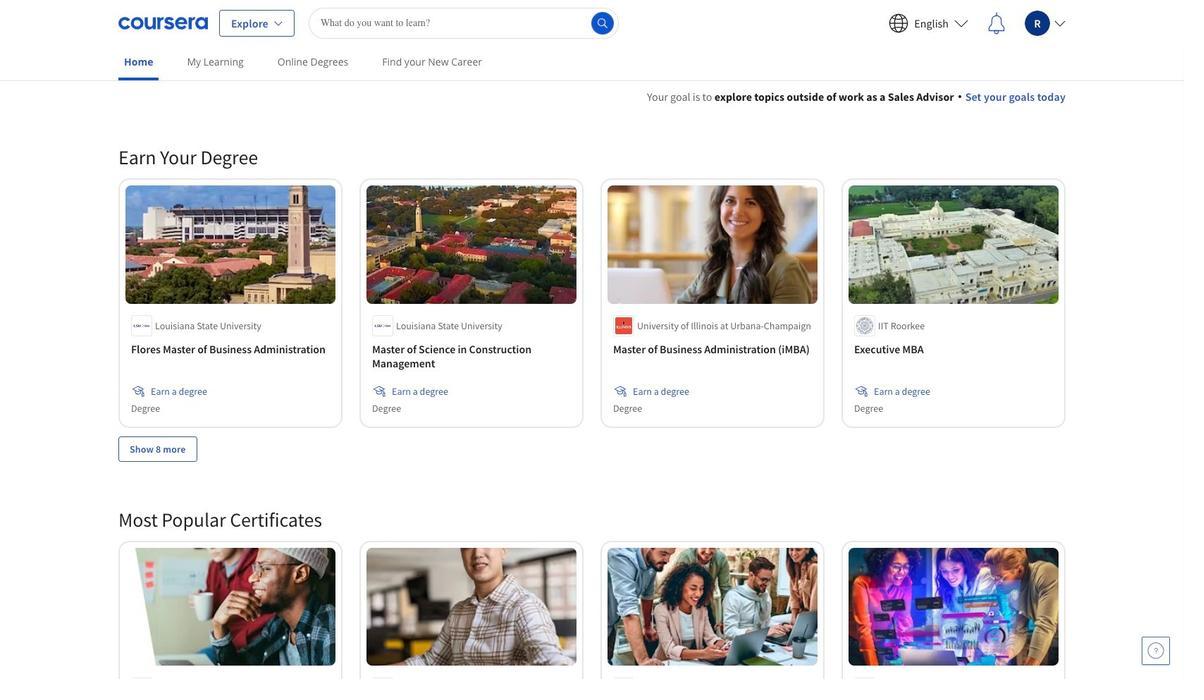 Task type: vqa. For each thing, say whether or not it's contained in the screenshot.
Most Popular Certificates Collection element
yes



Task type: locate. For each thing, give the bounding box(es) containing it.
main content
[[0, 71, 1185, 679]]

help center image
[[1148, 643, 1165, 659]]

None search field
[[309, 7, 619, 38]]

coursera image
[[118, 12, 208, 34]]

most popular certificates collection element
[[110, 484, 1075, 679]]



Task type: describe. For each thing, give the bounding box(es) containing it.
earn your degree collection element
[[110, 122, 1075, 484]]

What do you want to learn? text field
[[309, 7, 619, 38]]



